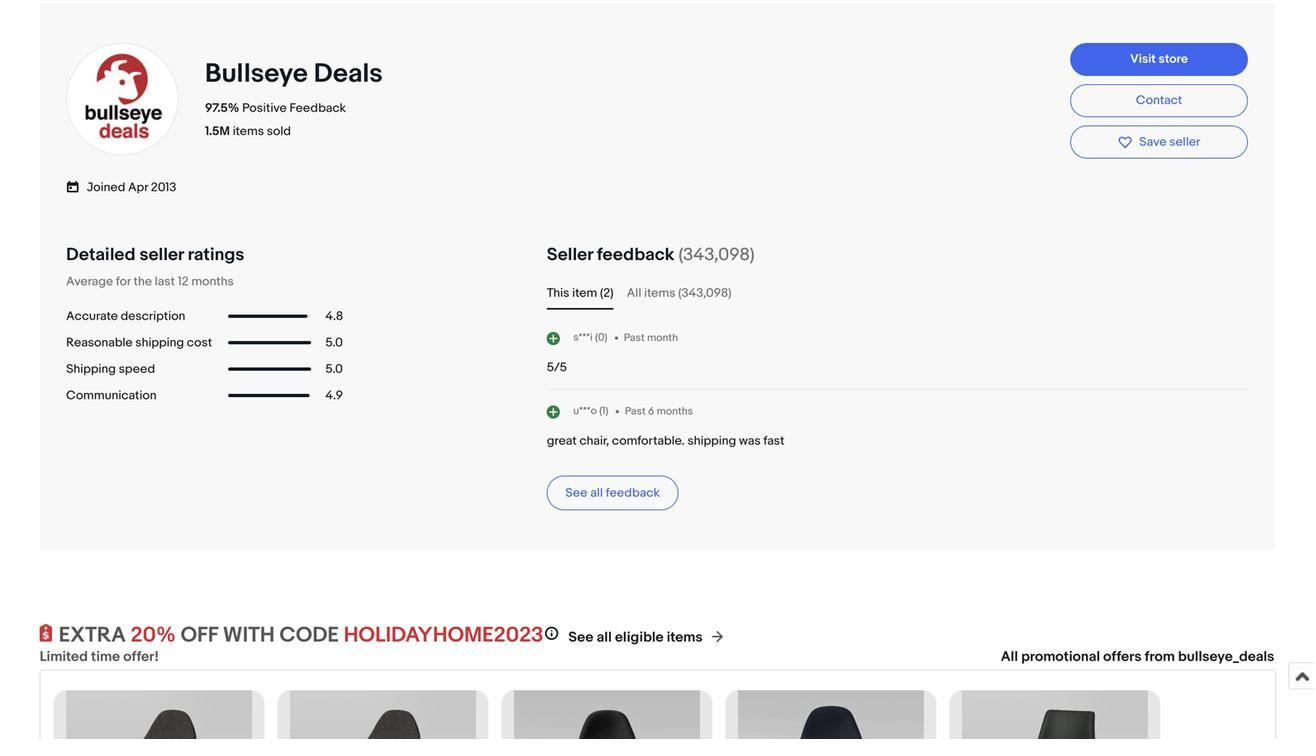 Task type: vqa. For each thing, say whether or not it's contained in the screenshot.
Quantity: text box
no



Task type: locate. For each thing, give the bounding box(es) containing it.
average for the last 12 months
[[66, 275, 234, 289]]

(343,098) down seller feedback (343,098)
[[679, 286, 732, 301]]

see for see all eligible items
[[569, 630, 594, 647]]

extra 20% off with code holidayhome2023
[[59, 624, 544, 649]]

0 vertical spatial items
[[233, 124, 264, 139]]

speed
[[119, 362, 155, 377]]

0 horizontal spatial months
[[192, 275, 234, 289]]

the
[[134, 275, 152, 289]]

all
[[590, 486, 603, 501], [597, 630, 612, 647]]

0 vertical spatial 5.0
[[326, 336, 343, 351]]

great
[[547, 434, 577, 449]]

see
[[566, 486, 588, 501], [569, 630, 594, 647]]

all for all items (343,098)
[[627, 286, 642, 301]]

0 vertical spatial all
[[627, 286, 642, 301]]

items down positive
[[233, 124, 264, 139]]

past left 'month' at the top of page
[[624, 332, 645, 345]]

seller feedback (343,098)
[[547, 244, 755, 266]]

(343,098) for seller feedback (343,098)
[[679, 244, 755, 266]]

1 5.0 from the top
[[326, 336, 343, 351]]

0 vertical spatial seller
[[1170, 135, 1201, 150]]

all for feedback
[[590, 486, 603, 501]]

all down chair,
[[590, 486, 603, 501]]

months down ratings
[[192, 275, 234, 289]]

feedback
[[597, 244, 675, 266], [606, 486, 660, 501]]

(343,098) up all items (343,098)
[[679, 244, 755, 266]]

shipping
[[135, 336, 184, 351], [688, 434, 737, 449]]

5.0
[[326, 336, 343, 351], [326, 362, 343, 377]]

code
[[280, 624, 339, 649]]

reasonable
[[66, 336, 133, 351]]

5.0 for shipping speed
[[326, 362, 343, 377]]

(1)
[[600, 405, 609, 418]]

0 horizontal spatial shipping
[[135, 336, 184, 351]]

(343,098) inside tab list
[[679, 286, 732, 301]]

2 (343,098) from the top
[[679, 286, 732, 301]]

0 vertical spatial shipping
[[135, 336, 184, 351]]

all left eligible
[[597, 630, 612, 647]]

0 horizontal spatial seller
[[140, 244, 184, 266]]

all promotional offers from bullseye_deals link
[[1001, 649, 1275, 667]]

0 vertical spatial past
[[624, 332, 645, 345]]

s***i
[[573, 332, 593, 344]]

chair,
[[580, 434, 609, 449]]

past month
[[624, 332, 678, 345]]

months
[[192, 275, 234, 289], [657, 405, 693, 418]]

tab list containing this item (2)
[[547, 284, 1248, 304]]

holidayhome2023
[[344, 624, 544, 649]]

(0)
[[595, 332, 608, 344]]

1 horizontal spatial all
[[1001, 649, 1019, 667]]

ratings
[[188, 244, 244, 266]]

see all feedback link
[[547, 476, 679, 511]]

seller for save
[[1170, 135, 1201, 150]]

items
[[233, 124, 264, 139], [644, 286, 676, 301], [667, 630, 703, 647]]

comfortable.
[[612, 434, 685, 449]]

1 horizontal spatial seller
[[1170, 135, 1201, 150]]

s***i (0)
[[573, 332, 608, 344]]

items right eligible
[[667, 630, 703, 647]]

1 vertical spatial 5.0
[[326, 362, 343, 377]]

description
[[121, 309, 185, 324]]

5.0 up 4.9
[[326, 362, 343, 377]]

shipping left 'was'
[[688, 434, 737, 449]]

items down seller feedback (343,098)
[[644, 286, 676, 301]]

past 6 months
[[625, 405, 693, 418]]

1 vertical spatial see
[[569, 630, 594, 647]]

0 horizontal spatial all
[[627, 286, 642, 301]]

0 vertical spatial (343,098)
[[679, 244, 755, 266]]

0 vertical spatial all
[[590, 486, 603, 501]]

see down great in the left bottom of the page
[[566, 486, 588, 501]]

feedback up (2)
[[597, 244, 675, 266]]

promotional
[[1022, 649, 1101, 667]]

feedback down comfortable.
[[606, 486, 660, 501]]

seller
[[1170, 135, 1201, 150], [140, 244, 184, 266]]

all
[[627, 286, 642, 301], [1001, 649, 1019, 667]]

1 vertical spatial (343,098)
[[679, 286, 732, 301]]

see all eligible items link
[[569, 630, 703, 647]]

1 vertical spatial past
[[625, 405, 646, 418]]

tab list
[[547, 284, 1248, 304]]

seller right save
[[1170, 135, 1201, 150]]

this item (2)
[[547, 286, 614, 301]]

extra
[[59, 624, 126, 649]]

past for great chair, comfortable. shipping was fast
[[625, 405, 646, 418]]

2 5.0 from the top
[[326, 362, 343, 377]]

seller inside the 'save seller' button
[[1170, 135, 1201, 150]]

offer!
[[123, 649, 159, 667]]

shipping down description
[[135, 336, 184, 351]]

month
[[647, 332, 678, 345]]

bullseye_deals
[[1179, 649, 1275, 667]]

1.5m items sold
[[205, 124, 291, 139]]

1 vertical spatial months
[[657, 405, 693, 418]]

4.9
[[326, 389, 343, 404]]

1 horizontal spatial shipping
[[688, 434, 737, 449]]

1 vertical spatial all
[[597, 630, 612, 647]]

seller up last at the left top of page
[[140, 244, 184, 266]]

(343,098)
[[679, 244, 755, 266], [679, 286, 732, 301]]

see left eligible
[[569, 630, 594, 647]]

see all eligible items
[[569, 630, 703, 647]]

off
[[181, 624, 218, 649]]

all left the promotional on the bottom
[[1001, 649, 1019, 667]]

see for see all feedback
[[566, 486, 588, 501]]

1 vertical spatial all
[[1001, 649, 1019, 667]]

months right 6
[[657, 405, 693, 418]]

visit
[[1131, 52, 1156, 67]]

u***o
[[573, 405, 597, 418]]

seller
[[547, 244, 593, 266]]

text__icon wrapper image
[[66, 178, 87, 195]]

1 vertical spatial seller
[[140, 244, 184, 266]]

5/5
[[547, 361, 567, 376]]

1 vertical spatial items
[[644, 286, 676, 301]]

all for all promotional offers from bullseye_deals
[[1001, 649, 1019, 667]]

0 vertical spatial see
[[566, 486, 588, 501]]

6
[[648, 405, 655, 418]]

5.0 down 4.8
[[326, 336, 343, 351]]

with
[[223, 624, 275, 649]]

joined apr 2013
[[87, 180, 177, 195]]

1 (343,098) from the top
[[679, 244, 755, 266]]

visit store link
[[1071, 43, 1248, 76]]

all right (2)
[[627, 286, 642, 301]]

past left 6
[[625, 405, 646, 418]]

seller for detailed
[[140, 244, 184, 266]]

u***o (1)
[[573, 405, 609, 418]]

past
[[624, 332, 645, 345], [625, 405, 646, 418]]

bullseye deals
[[205, 58, 383, 90]]

fast
[[764, 434, 785, 449]]



Task type: describe. For each thing, give the bounding box(es) containing it.
(343,098) for all items (343,098)
[[679, 286, 732, 301]]

time
[[91, 649, 120, 667]]

all promotional offers from bullseye_deals
[[1001, 649, 1275, 667]]

detailed seller ratings
[[66, 244, 244, 266]]

apr
[[128, 180, 148, 195]]

average
[[66, 275, 113, 289]]

bullseye deals image
[[64, 41, 180, 157]]

feedback
[[290, 101, 346, 116]]

2 vertical spatial items
[[667, 630, 703, 647]]

positive
[[242, 101, 287, 116]]

shipping
[[66, 362, 116, 377]]

all for eligible
[[597, 630, 612, 647]]

20%
[[131, 624, 176, 649]]

12
[[178, 275, 189, 289]]

item
[[572, 286, 597, 301]]

joined
[[87, 180, 125, 195]]

limited time offer!
[[40, 649, 159, 667]]

shipping speed
[[66, 362, 155, 377]]

save seller
[[1140, 135, 1201, 150]]

2013
[[151, 180, 177, 195]]

communication
[[66, 389, 157, 404]]

great chair, comfortable. shipping was fast
[[547, 434, 785, 449]]

1 horizontal spatial months
[[657, 405, 693, 418]]

from
[[1145, 649, 1175, 667]]

1.5m
[[205, 124, 230, 139]]

4.8
[[326, 309, 343, 324]]

see all feedback
[[566, 486, 660, 501]]

cost
[[187, 336, 212, 351]]

store
[[1159, 52, 1189, 67]]

detailed
[[66, 244, 136, 266]]

accurate description
[[66, 309, 185, 324]]

sold
[[267, 124, 291, 139]]

accurate
[[66, 309, 118, 324]]

1 vertical spatial feedback
[[606, 486, 660, 501]]

offers
[[1104, 649, 1142, 667]]

was
[[739, 434, 761, 449]]

items for all
[[644, 286, 676, 301]]

reasonable shipping cost
[[66, 336, 212, 351]]

contact
[[1136, 93, 1183, 108]]

eligible
[[615, 630, 664, 647]]

all items (343,098)
[[627, 286, 732, 301]]

0 vertical spatial months
[[192, 275, 234, 289]]

97.5%
[[205, 101, 239, 116]]

bullseye
[[205, 58, 308, 90]]

visit store
[[1131, 52, 1189, 67]]

past for 5/5
[[624, 332, 645, 345]]

save seller button
[[1071, 126, 1248, 159]]

5.0 for reasonable shipping cost
[[326, 336, 343, 351]]

for
[[116, 275, 131, 289]]

bullseye deals link
[[205, 58, 389, 90]]

0 vertical spatial feedback
[[597, 244, 675, 266]]

items for 1.5m
[[233, 124, 264, 139]]

1 vertical spatial shipping
[[688, 434, 737, 449]]

last
[[155, 275, 175, 289]]

save
[[1140, 135, 1167, 150]]

deals
[[314, 58, 383, 90]]

(2)
[[600, 286, 614, 301]]

limited
[[40, 649, 88, 667]]

this
[[547, 286, 570, 301]]

97.5% positive feedback
[[205, 101, 346, 116]]

contact link
[[1071, 84, 1248, 117]]



